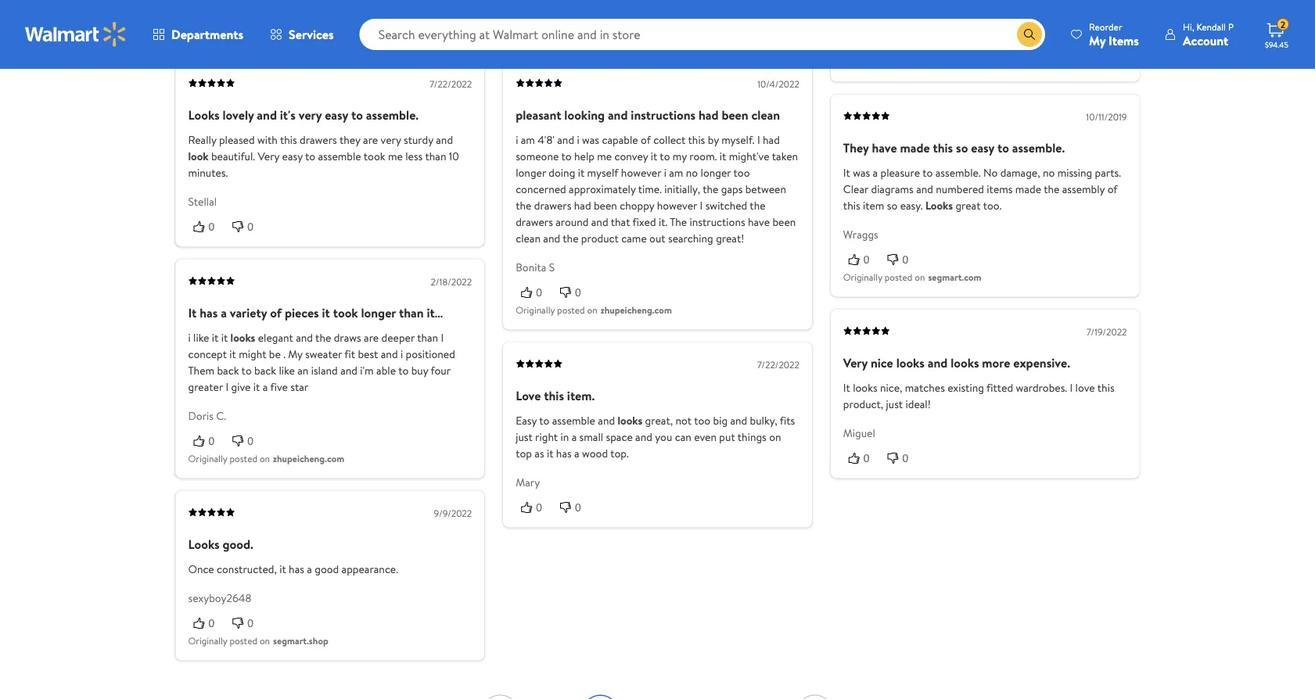 Task type: vqa. For each thing, say whether or not it's contained in the screenshot.
save corresponding to Now
no



Task type: locate. For each thing, give the bounding box(es) containing it.
0 horizontal spatial just
[[516, 430, 533, 445]]

than up positioned
[[417, 330, 438, 346]]

too down might've
[[734, 165, 750, 181]]

1 horizontal spatial made
[[1016, 182, 1042, 197]]

the inside the "it was a pleasure to assemble. no damage, no missing parts. clear diagrams and numbered items made the assembly of this item so easy."
[[1044, 182, 1060, 197]]

0 horizontal spatial assemble.
[[366, 106, 419, 123]]

been up myself.
[[722, 106, 749, 123]]

so inside the "it was a pleasure to assemble. no damage, no missing parts. clear diagrams and numbered items made the assembly of this item so easy."
[[888, 198, 898, 213]]

1 horizontal spatial too
[[734, 165, 750, 181]]

1 me from the left
[[388, 149, 403, 164]]

so up numbered
[[957, 139, 969, 156]]

on for it has a variety of pieces it took longer than it should
[[260, 452, 270, 465]]

very left sturdy
[[381, 132, 401, 148]]

a inside the "it was a pleasure to assemble. no damage, no missing parts. clear diagrams and numbered items made the assembly of this item so easy."
[[873, 165, 878, 181]]

has left "good"
[[289, 562, 304, 577]]

to inside the "it was a pleasure to assemble. no damage, no missing parts. clear diagrams and numbered items made the assembly of this item so easy."
[[923, 165, 933, 181]]

has up should
[[200, 304, 218, 321]]

2 vertical spatial than
[[417, 330, 438, 346]]

originally posted on zhupeicheng.com down the s
[[516, 303, 672, 317]]

a inside elegant and the draws are deeper than i concept it might be . my sweater fit best and i positioned them back to back like an island and i'm able to buy four greater i give it a five star
[[263, 380, 268, 395]]

and down around
[[544, 231, 561, 246]]

0 horizontal spatial have
[[748, 215, 770, 230]]

than inside the it has a variety of pieces it took longer than it should
[[399, 304, 424, 321]]

my inside elegant and the draws are deeper than i concept it might be . my sweater fit best and i positioned them back to back like an island and i'm able to buy four greater i give it a five star
[[288, 347, 303, 362]]

and left you
[[636, 430, 653, 445]]

1 horizontal spatial assemble.
[[936, 165, 981, 181]]

0 horizontal spatial no
[[686, 165, 698, 181]]

of down parts.
[[1108, 182, 1118, 197]]

and
[[257, 106, 277, 123], [608, 106, 628, 123], [436, 132, 453, 148], [558, 132, 575, 148], [917, 182, 934, 197], [592, 215, 609, 230], [544, 231, 561, 246], [296, 330, 313, 346], [381, 347, 398, 362], [928, 354, 948, 372], [341, 363, 358, 379], [598, 413, 615, 429], [731, 413, 748, 429], [636, 430, 653, 445]]

by
[[708, 132, 719, 148]]

10/11/2019
[[1087, 110, 1128, 123]]

i up help
[[577, 132, 580, 148]]

0 vertical spatial just
[[887, 397, 903, 412]]

on inside great, not too big and bulky, fits just right in a small space and you can even put things on top as it has a wood top.
[[770, 430, 782, 445]]

my right .
[[288, 347, 303, 362]]

it for it was a pleasure to assemble. no damage, no missing parts. clear diagrams and numbered items made the assembly of this item so easy.
[[844, 165, 851, 181]]

10/4/2022
[[758, 77, 800, 91]]

0 vertical spatial clean
[[752, 106, 781, 123]]

originally for pleasant looking and instructions had been clean
[[516, 303, 555, 317]]

1 horizontal spatial of
[[641, 132, 651, 148]]

am left "4'8'" at the top left
[[521, 132, 535, 148]]

great, not too big and bulky, fits just right in a small space and you can even put things on top as it has a wood top.
[[516, 413, 795, 462]]

no inside the "it was a pleasure to assemble. no damage, no missing parts. clear diagrams and numbered items made the assembly of this item so easy."
[[1043, 165, 1055, 181]]

too up even
[[694, 413, 711, 429]]

to right pleasure
[[923, 165, 933, 181]]

0 horizontal spatial very
[[299, 106, 322, 123]]

1 vertical spatial been
[[594, 198, 617, 213]]

0 vertical spatial originally posted on zhupeicheng.com
[[516, 303, 672, 317]]

1 horizontal spatial had
[[699, 106, 719, 123]]

no up initially,
[[686, 165, 698, 181]]

instructions
[[631, 106, 696, 123], [690, 215, 746, 230]]

0 vertical spatial been
[[722, 106, 749, 123]]

instructions down switched
[[690, 215, 746, 230]]

pleasure
[[881, 165, 921, 181]]

it's
[[280, 106, 296, 123]]

1 vertical spatial took
[[333, 304, 358, 321]]

0 horizontal spatial me
[[388, 149, 403, 164]]

greater
[[188, 380, 223, 395]]

easy inside beautiful. very easy to assemble took me less than 10 minutes.
[[282, 149, 303, 164]]

of up convey
[[641, 132, 651, 148]]

1 vertical spatial than
[[399, 304, 424, 321]]

made down the damage,
[[1016, 182, 1042, 197]]

2 vertical spatial looks
[[188, 536, 220, 553]]

so
[[957, 139, 969, 156], [888, 198, 898, 213]]

1 horizontal spatial no
[[1043, 165, 1055, 181]]

posted
[[885, 271, 913, 284], [557, 303, 585, 317], [230, 452, 258, 465], [230, 634, 258, 648]]

have
[[872, 139, 898, 156], [748, 215, 770, 230]]

0 vertical spatial so
[[957, 139, 969, 156]]

originally down wraggs
[[844, 271, 883, 284]]

it was a pleasure to assemble. no damage, no missing parts. clear diagrams and numbered items made the assembly of this item so easy.
[[844, 165, 1122, 213]]

1 vertical spatial very
[[844, 354, 868, 372]]

assemble. up the damage,
[[1013, 139, 1066, 156]]

0 vertical spatial of
[[641, 132, 651, 148]]

0 horizontal spatial originally posted on zhupeicheng.com
[[188, 452, 345, 465]]

no
[[686, 165, 698, 181], [1043, 165, 1055, 181]]

1 vertical spatial has
[[556, 446, 572, 462]]

1 vertical spatial drawers
[[534, 198, 572, 213]]

7/22/2022 up sturdy
[[430, 77, 472, 91]]

assemble. up numbered
[[936, 165, 981, 181]]

0 horizontal spatial longer
[[361, 304, 396, 321]]

just
[[887, 397, 903, 412], [516, 430, 533, 445]]

posted for a
[[230, 452, 258, 465]]

am down my
[[669, 165, 684, 181]]

was up help
[[582, 132, 600, 148]]

looks right nice
[[897, 354, 925, 372]]

back
[[217, 363, 239, 379], [254, 363, 276, 379]]

departments
[[171, 26, 244, 43]]

0 horizontal spatial clean
[[516, 231, 541, 246]]

however up time.
[[621, 165, 662, 181]]

instructions inside i am 4'8' and i was capable of collect this by myself. i had someone to help me convey it to my room. it might've taken longer doing it myself however i am no longer too concerned approximately time. initially, the gaps between the drawers had been choppy however i switched the drawers around and that fixed it. the instructions have been clean and the product came out searching great!
[[690, 215, 746, 230]]

2 horizontal spatial has
[[556, 446, 572, 462]]

it up product,
[[844, 381, 851, 396]]

this
[[280, 132, 297, 148], [689, 132, 706, 148], [933, 139, 954, 156], [844, 198, 861, 213], [1098, 381, 1115, 396], [544, 387, 564, 404]]

it inside the it has a variety of pieces it took longer than it should
[[188, 304, 197, 321]]

product
[[582, 231, 619, 246]]

1 horizontal spatial back
[[254, 363, 276, 379]]

looks up space
[[618, 413, 643, 429]]

was
[[582, 132, 600, 148], [853, 165, 871, 181]]

like up concept at the left
[[193, 330, 209, 346]]

1 horizontal spatial am
[[669, 165, 684, 181]]

the down missing
[[1044, 182, 1060, 197]]

than up deeper
[[399, 304, 424, 321]]

0 vertical spatial looks
[[188, 106, 220, 123]]

taken
[[772, 149, 798, 164]]

assemble. up sturdy
[[366, 106, 419, 123]]

beautiful. very easy to assemble took me less than 10 minutes.
[[188, 149, 459, 181]]

1 vertical spatial however
[[657, 198, 698, 213]]

1 horizontal spatial zhupeicheng.com
[[601, 303, 672, 317]]

longer down room.
[[701, 165, 731, 181]]

1 horizontal spatial me
[[597, 149, 612, 164]]

very inside really pleased with this drawers they are very sturdy and look
[[381, 132, 401, 148]]

on for pleasant looking and instructions had been clean
[[588, 303, 598, 317]]

took inside the it has a variety of pieces it took longer than it should
[[333, 304, 358, 321]]

looks up product,
[[853, 381, 878, 396]]

1 horizontal spatial has
[[289, 562, 304, 577]]

1 horizontal spatial 7/22/2022
[[758, 358, 800, 372]]

2 vertical spatial it
[[844, 381, 851, 396]]

0 vertical spatial has
[[200, 304, 218, 321]]

looks for easy to assemble and looks
[[618, 413, 643, 429]]

looks inside it looks nice, matches existing fitted wardrobes. i love this product, just ideal!
[[853, 381, 878, 396]]

7/22/2022 up fits
[[758, 358, 800, 372]]

and up space
[[598, 413, 615, 429]]

0
[[209, 23, 215, 35], [248, 23, 254, 35], [536, 23, 542, 35], [575, 23, 581, 35], [209, 221, 215, 233], [248, 221, 254, 233], [864, 253, 870, 266], [903, 253, 909, 266], [536, 286, 542, 299], [575, 286, 581, 299], [209, 435, 215, 447], [248, 435, 254, 447], [864, 452, 870, 465], [903, 452, 909, 465], [536, 501, 542, 514], [575, 501, 581, 514], [209, 617, 215, 630], [248, 617, 254, 630]]

0 vertical spatial very
[[258, 149, 280, 164]]

i down deeper
[[401, 347, 403, 362]]

between
[[746, 182, 787, 197]]

lovely
[[223, 106, 254, 123]]

me up "myself" at the left
[[597, 149, 612, 164]]

1 vertical spatial was
[[853, 165, 871, 181]]

are up the best
[[364, 330, 379, 346]]

i
[[758, 132, 761, 148], [700, 198, 703, 213], [441, 330, 444, 346], [226, 380, 229, 395], [1070, 381, 1073, 396]]

i
[[516, 132, 519, 148], [577, 132, 580, 148], [664, 165, 667, 181], [188, 330, 191, 346], [401, 347, 403, 362]]

2 vertical spatial assemble.
[[936, 165, 981, 181]]

0 vertical spatial 7/22/2022
[[430, 77, 472, 91]]

you
[[655, 430, 673, 445]]

looks for looks good.
[[188, 536, 220, 553]]

however up the
[[657, 198, 698, 213]]

0 vertical spatial very
[[299, 106, 322, 123]]

i left switched
[[700, 198, 703, 213]]

it
[[844, 165, 851, 181], [188, 304, 197, 321], [844, 381, 851, 396]]

0 vertical spatial too
[[734, 165, 750, 181]]

0 horizontal spatial took
[[333, 304, 358, 321]]

easy for so
[[972, 139, 995, 156]]

a up the diagrams
[[873, 165, 878, 181]]

1 horizontal spatial originally posted on zhupeicheng.com
[[516, 303, 672, 317]]

0 vertical spatial drawers
[[300, 132, 337, 148]]

really
[[188, 132, 217, 148]]

0 vertical spatial than
[[425, 149, 447, 164]]

top.
[[611, 446, 629, 462]]

1 vertical spatial originally posted on zhupeicheng.com
[[188, 452, 345, 465]]

0 horizontal spatial easy
[[282, 149, 303, 164]]

clean down 10/4/2022
[[752, 106, 781, 123]]

and up 10
[[436, 132, 453, 148]]

looks up "might"
[[231, 330, 255, 346]]

a left variety
[[221, 304, 227, 321]]

too
[[734, 165, 750, 181], [694, 413, 711, 429]]

love
[[1076, 381, 1096, 396]]

a inside the it has a variety of pieces it took longer than it should
[[221, 304, 227, 321]]

no inside i am 4'8' and i was capable of collect this by myself. i had someone to help me convey it to my room. it might've taken longer doing it myself however i am no longer too concerned approximately time. initially, the gaps between the drawers had been choppy however i switched the drawers around and that fixed it. the instructions have been clean and the product came out searching great!
[[686, 165, 698, 181]]

this inside the "it was a pleasure to assemble. no damage, no missing parts. clear diagrams and numbered items made the assembly of this item so easy."
[[844, 198, 861, 213]]

than left 10
[[425, 149, 447, 164]]

9/9/2022
[[434, 507, 472, 520]]

0 horizontal spatial had
[[574, 198, 591, 213]]

0 vertical spatial it
[[844, 165, 851, 181]]

nice,
[[881, 381, 903, 396]]

originally posted on zhupeicheng.com down c.
[[188, 452, 345, 465]]

are right they on the top of page
[[363, 132, 378, 148]]

elegant
[[258, 330, 293, 346]]

give
[[231, 380, 251, 395]]

zhupeicheng.com for variety
[[273, 452, 345, 465]]

it inside it looks nice, matches existing fitted wardrobes. i love this product, just ideal!
[[844, 381, 851, 396]]

i left give
[[226, 380, 229, 395]]

longer inside the it has a variety of pieces it took longer than it should
[[361, 304, 396, 321]]

0 vertical spatial zhupeicheng.com
[[601, 303, 672, 317]]

my
[[1090, 32, 1106, 49], [288, 347, 303, 362]]

1 vertical spatial assemble
[[552, 413, 596, 429]]

looks
[[231, 330, 255, 346], [897, 354, 925, 372], [951, 354, 980, 372], [853, 381, 878, 396], [618, 413, 643, 429]]

i inside it looks nice, matches existing fitted wardrobes. i love this product, just ideal!
[[1070, 381, 1073, 396]]

assemble. for they have made this so easy to assemble.
[[1013, 139, 1066, 156]]

this right "love"
[[1098, 381, 1115, 396]]

2 me from the left
[[597, 149, 612, 164]]

originally for looks good.
[[188, 634, 227, 648]]

i up concept at the left
[[188, 330, 191, 346]]

so down the diagrams
[[888, 198, 898, 213]]

just down the nice,
[[887, 397, 903, 412]]

0 horizontal spatial assemble
[[318, 149, 361, 164]]

0 horizontal spatial my
[[288, 347, 303, 362]]

approximately
[[569, 182, 636, 197]]

it up clear
[[844, 165, 851, 181]]

0 vertical spatial have
[[872, 139, 898, 156]]

more
[[983, 354, 1011, 372]]

a left "good"
[[307, 562, 312, 577]]

0 horizontal spatial am
[[521, 132, 535, 148]]

7/22/2022
[[430, 77, 472, 91], [758, 358, 800, 372]]

really pleased with this drawers they are very sturdy and look
[[188, 132, 453, 164]]

0 horizontal spatial very
[[258, 149, 280, 164]]

big
[[714, 413, 728, 429]]

originally down doris c.
[[188, 452, 227, 465]]

fit
[[345, 347, 355, 362]]

posted for and
[[557, 303, 585, 317]]

1 horizontal spatial easy
[[325, 106, 348, 123]]

this right with
[[280, 132, 297, 148]]

had up the taken
[[763, 132, 780, 148]]

it inside the "it was a pleasure to assemble. no damage, no missing parts. clear diagrams and numbered items made the assembly of this item so easy."
[[844, 165, 851, 181]]

0 vertical spatial like
[[193, 330, 209, 346]]

0 vertical spatial my
[[1090, 32, 1106, 49]]

very inside beautiful. very easy to assemble took me less than 10 minutes.
[[258, 149, 280, 164]]

0 horizontal spatial back
[[217, 363, 239, 379]]

very right it's
[[299, 106, 322, 123]]

assemble down they on the top of page
[[318, 149, 361, 164]]

my left items
[[1090, 32, 1106, 49]]

had up by
[[699, 106, 719, 123]]

has inside the it has a variety of pieces it took longer than it should
[[200, 304, 218, 321]]

had up around
[[574, 198, 591, 213]]

i up might've
[[758, 132, 761, 148]]

2
[[1281, 18, 1286, 31]]

1 vertical spatial of
[[1108, 182, 1118, 197]]

2 horizontal spatial easy
[[972, 139, 995, 156]]

1 vertical spatial am
[[669, 165, 684, 181]]

originally posted on segmart.shop
[[188, 634, 329, 648]]

took
[[364, 149, 386, 164], [333, 304, 358, 321]]

i up someone
[[516, 132, 519, 148]]

easy up they on the top of page
[[325, 106, 348, 123]]

to
[[351, 106, 363, 123], [998, 139, 1010, 156], [305, 149, 316, 164], [562, 149, 572, 164], [660, 149, 670, 164], [923, 165, 933, 181], [242, 363, 252, 379], [399, 363, 409, 379], [540, 413, 550, 429]]

2 no from the left
[[1043, 165, 1055, 181]]

0 horizontal spatial has
[[200, 304, 218, 321]]

damage,
[[1001, 165, 1041, 181]]

looks for very nice looks and looks more expensive.
[[951, 354, 980, 372]]

1 vertical spatial just
[[516, 430, 533, 445]]

than inside beautiful. very easy to assemble took me less than 10 minutes.
[[425, 149, 447, 164]]

originally down sexyboy2648
[[188, 634, 227, 648]]

this inside i am 4'8' and i was capable of collect this by myself. i had someone to help me convey it to my room. it might've taken longer doing it myself however i am no longer too concerned approximately time. initially, the gaps between the drawers had been choppy however i switched the drawers around and that fixed it. the instructions have been clean and the product came out searching great!
[[689, 132, 706, 148]]

1 vertical spatial clean
[[516, 231, 541, 246]]

product,
[[844, 397, 884, 412]]

0 vertical spatial however
[[621, 165, 662, 181]]

best
[[358, 347, 378, 362]]

once constructed, it has a good appearance.
[[188, 562, 398, 577]]

1 vertical spatial instructions
[[690, 215, 746, 230]]

looks for looks lovely and it's very easy to assemble.
[[188, 106, 220, 123]]

i like it it looks
[[188, 330, 255, 346]]

longer down someone
[[516, 165, 546, 181]]

minutes.
[[188, 165, 228, 181]]

posted for made
[[885, 271, 913, 284]]

assemble inside beautiful. very easy to assemble took me less than 10 minutes.
[[318, 149, 361, 164]]

it has a variety of pieces it took longer than it should
[[188, 304, 435, 343]]

2 vertical spatial of
[[270, 304, 282, 321]]

the up sweater
[[316, 330, 331, 346]]

1 vertical spatial looks
[[926, 198, 953, 213]]

0 vertical spatial was
[[582, 132, 600, 148]]

0 horizontal spatial so
[[888, 198, 898, 213]]

posted down give
[[230, 452, 258, 465]]

services button
[[257, 16, 347, 53]]

the
[[703, 182, 719, 197], [1044, 182, 1060, 197], [516, 198, 532, 213], [750, 198, 766, 213], [563, 231, 579, 246], [316, 330, 331, 346]]

originally for they have made this so easy to assemble.
[[844, 271, 883, 284]]

looks down numbered
[[926, 198, 953, 213]]

1 vertical spatial made
[[1016, 182, 1042, 197]]

0 horizontal spatial been
[[594, 198, 617, 213]]

i'm
[[360, 363, 374, 379]]

0 horizontal spatial too
[[694, 413, 711, 429]]

has
[[200, 304, 218, 321], [556, 446, 572, 462], [289, 562, 304, 577]]

i left "love"
[[1070, 381, 1073, 396]]

1 vertical spatial have
[[748, 215, 770, 230]]

very
[[258, 149, 280, 164], [844, 354, 868, 372]]

me inside i am 4'8' and i was capable of collect this by myself. i had someone to help me convey it to my room. it might've taken longer doing it myself however i am no longer too concerned approximately time. initially, the gaps between the drawers had been choppy however i switched the drawers around and that fixed it. the instructions have been clean and the product came out searching great!
[[597, 149, 612, 164]]

0 horizontal spatial like
[[193, 330, 209, 346]]

1 vertical spatial it
[[188, 304, 197, 321]]

this down clear
[[844, 198, 861, 213]]

1 horizontal spatial my
[[1090, 32, 1106, 49]]

been down the approximately
[[594, 198, 617, 213]]

an
[[298, 363, 309, 379]]

1 horizontal spatial was
[[853, 165, 871, 181]]

of inside i am 4'8' and i was capable of collect this by myself. i had someone to help me convey it to my room. it might've taken longer doing it myself however i am no longer too concerned approximately time. initially, the gaps between the drawers had been choppy however i switched the drawers around and that fixed it. the instructions have been clean and the product came out searching great!
[[641, 132, 651, 148]]

just inside great, not too big and bulky, fits just right in a small space and you can even put things on top as it has a wood top.
[[516, 430, 533, 445]]

0 horizontal spatial was
[[582, 132, 600, 148]]

it up should
[[188, 304, 197, 321]]

are inside elegant and the draws are deeper than i concept it might be . my sweater fit best and i positioned them back to back like an island and i'm able to buy four greater i give it a five star
[[364, 330, 379, 346]]

and inside really pleased with this drawers they are very sturdy and look
[[436, 132, 453, 148]]

of inside the it has a variety of pieces it took longer than it should
[[270, 304, 282, 321]]

services
[[289, 26, 334, 43]]

just up the top
[[516, 430, 533, 445]]

0 vertical spatial assemble.
[[366, 106, 419, 123]]

zhupeicheng.com for instructions
[[601, 303, 672, 317]]

longer up deeper
[[361, 304, 396, 321]]

back down be on the left
[[254, 363, 276, 379]]

1 vertical spatial too
[[694, 413, 711, 429]]

0 button
[[188, 21, 227, 37], [227, 21, 266, 37], [516, 21, 555, 37], [555, 21, 594, 37], [188, 219, 227, 235], [227, 219, 266, 235], [844, 251, 883, 267], [883, 251, 922, 267], [516, 284, 555, 300], [555, 284, 594, 300], [188, 433, 227, 449], [227, 433, 266, 449], [844, 450, 883, 466], [883, 450, 922, 466], [516, 500, 555, 515], [555, 500, 594, 515], [188, 615, 227, 631], [227, 615, 266, 631]]

0 horizontal spatial zhupeicheng.com
[[273, 452, 345, 465]]

the down around
[[563, 231, 579, 246]]

1 no from the left
[[686, 165, 698, 181]]

1 vertical spatial zhupeicheng.com
[[273, 452, 345, 465]]

myself.
[[722, 132, 755, 148]]

back up give
[[217, 363, 239, 379]]

originally for it has a variety of pieces it took longer than it should
[[188, 452, 227, 465]]

this inside really pleased with this drawers they are very sturdy and look
[[280, 132, 297, 148]]

2 vertical spatial been
[[773, 215, 796, 230]]

easy up no
[[972, 139, 995, 156]]

me left 'less'
[[388, 149, 403, 164]]

1 vertical spatial assemble.
[[1013, 139, 1066, 156]]

1 vertical spatial are
[[364, 330, 379, 346]]



Task type: describe. For each thing, give the bounding box(es) containing it.
doing
[[549, 165, 576, 181]]

to inside beautiful. very easy to assemble took me less than 10 minutes.
[[305, 149, 316, 164]]

0 vertical spatial had
[[699, 106, 719, 123]]

pieces
[[285, 304, 319, 321]]

drawers inside really pleased with this drawers they are very sturdy and look
[[300, 132, 337, 148]]

it for it looks nice, matches existing fitted wardrobes. i love this product, just ideal!
[[844, 381, 851, 396]]

this right love
[[544, 387, 564, 404]]

searching
[[668, 231, 714, 246]]

love
[[516, 387, 541, 404]]

clean inside i am 4'8' and i was capable of collect this by myself. i had someone to help me convey it to my room. it might've taken longer doing it myself however i am no longer too concerned approximately time. initially, the gaps between the drawers had been choppy however i switched the drawers around and that fixed it. the instructions have been clean and the product came out searching great!
[[516, 231, 541, 246]]

i up initially,
[[664, 165, 667, 181]]

made inside the "it was a pleasure to assemble. no damage, no missing parts. clear diagrams and numbered items made the assembly of this item so easy."
[[1016, 182, 1042, 197]]

it.
[[659, 215, 668, 230]]

easy to assemble and looks
[[516, 413, 643, 429]]

be
[[269, 347, 281, 362]]

matches
[[906, 381, 945, 396]]

looks for looks great too.
[[926, 198, 953, 213]]

1 back from the left
[[217, 363, 239, 379]]

fits
[[780, 413, 795, 429]]

the down between
[[750, 198, 766, 213]]

to left my
[[660, 149, 670, 164]]

room.
[[690, 149, 717, 164]]

they
[[340, 132, 361, 148]]

i up positioned
[[441, 330, 444, 346]]

small
[[580, 430, 604, 445]]

has inside great, not too big and bulky, fits just right in a small space and you can even put things on top as it has a wood top.
[[556, 446, 572, 462]]

assemble. for looks lovely and it's very easy to assemble.
[[366, 106, 419, 123]]

to up right
[[540, 413, 550, 429]]

and inside the "it was a pleasure to assemble. no damage, no missing parts. clear diagrams and numbered items made the assembly of this item so easy."
[[917, 182, 934, 197]]

to up doing
[[562, 149, 572, 164]]

beautiful.
[[211, 149, 255, 164]]

Search search field
[[360, 19, 1046, 50]]

and down fit
[[341, 363, 358, 379]]

variety
[[230, 304, 267, 321]]

7/22/2022 for looks lovely and it's very easy to assemble.
[[430, 77, 472, 91]]

walmart image
[[25, 22, 127, 47]]

was inside the "it was a pleasure to assemble. no damage, no missing parts. clear diagrams and numbered items made the assembly of this item so easy."
[[853, 165, 871, 181]]

fitted
[[987, 381, 1014, 396]]

numbered
[[936, 182, 985, 197]]

buy
[[411, 363, 428, 379]]

capable
[[602, 132, 638, 148]]

the left gaps
[[703, 182, 719, 197]]

top
[[516, 446, 532, 462]]

originally posted on zhupeicheng.com for instructions
[[516, 303, 672, 317]]

myself
[[588, 165, 619, 181]]

my
[[673, 149, 687, 164]]

look
[[188, 149, 209, 164]]

2 horizontal spatial been
[[773, 215, 796, 230]]

that
[[611, 215, 631, 230]]

me inside beautiful. very easy to assemble took me less than 10 minutes.
[[388, 149, 403, 164]]

appearance.
[[342, 562, 398, 577]]

this up numbered
[[933, 139, 954, 156]]

it looks nice, matches existing fitted wardrobes. i love this product, just ideal!
[[844, 381, 1115, 412]]

doris c.
[[188, 408, 226, 424]]

switched
[[706, 198, 748, 213]]

kendall
[[1197, 20, 1227, 33]]

choppy
[[620, 198, 655, 213]]

search icon image
[[1024, 28, 1036, 41]]

like inside elegant and the draws are deeper than i concept it might be . my sweater fit best and i positioned them back to back like an island and i'm able to buy four greater i give it a five star
[[279, 363, 295, 379]]

was inside i am 4'8' and i was capable of collect this by myself. i had someone to help me convey it to my room. it might've taken longer doing it myself however i am no longer too concerned approximately time. initially, the gaps between the drawers had been choppy however i switched the drawers around and that fixed it. the instructions have been clean and the product came out searching great!
[[582, 132, 600, 148]]

pleasant
[[516, 106, 562, 123]]

wardrobes.
[[1016, 381, 1068, 396]]

and left it's
[[257, 106, 277, 123]]

looking
[[565, 106, 605, 123]]

too.
[[984, 198, 1002, 213]]

1 horizontal spatial so
[[957, 139, 969, 156]]

collect
[[654, 132, 686, 148]]

to left "buy"
[[399, 363, 409, 379]]

took inside beautiful. very easy to assemble took me less than 10 minutes.
[[364, 149, 386, 164]]

1 horizontal spatial have
[[872, 139, 898, 156]]

assemble. inside the "it was a pleasure to assemble. no damage, no missing parts. clear diagrams and numbered items made the assembly of this item so easy."
[[936, 165, 981, 181]]

with
[[257, 132, 278, 148]]

even
[[694, 430, 717, 445]]

0 horizontal spatial made
[[901, 139, 930, 156]]

draws
[[334, 330, 361, 346]]

$94.45
[[1266, 39, 1289, 50]]

initially,
[[665, 182, 701, 197]]

hi,
[[1184, 20, 1195, 33]]

this inside it looks nice, matches existing fitted wardrobes. i love this product, just ideal!
[[1098, 381, 1115, 396]]

segmart.com
[[929, 271, 982, 284]]

than inside elegant and the draws are deeper than i concept it might be . my sweater fit best and i positioned them back to back like an island and i'm able to buy four greater i give it a five star
[[417, 330, 438, 346]]

looks good.
[[188, 536, 253, 553]]

sexyboy2648
[[188, 591, 252, 606]]

ideal!
[[906, 397, 931, 412]]

have inside i am 4'8' and i was capable of collect this by myself. i had someone to help me convey it to my room. it might've taken longer doing it myself however i am no longer too concerned approximately time. initially, the gaps between the drawers had been choppy however i switched the drawers around and that fixed it. the instructions have been clean and the product came out searching great!
[[748, 215, 770, 230]]

departments button
[[139, 16, 257, 53]]

love this item.
[[516, 387, 595, 404]]

1 horizontal spatial longer
[[516, 165, 546, 181]]

originally posted on segmart.com
[[844, 271, 982, 284]]

existing
[[948, 381, 985, 396]]

are inside really pleased with this drawers they are very sturdy and look
[[363, 132, 378, 148]]

to up they on the top of page
[[351, 106, 363, 123]]

and right "4'8'" at the top left
[[558, 132, 575, 148]]

2 back from the left
[[254, 363, 276, 379]]

to up no
[[998, 139, 1010, 156]]

looks for i like it it looks
[[231, 330, 255, 346]]

elegant and the draws are deeper than i concept it might be . my sweater fit best and i positioned them back to back like an island and i'm able to buy four greater i give it a five star
[[188, 330, 455, 395]]

sturdy
[[404, 132, 434, 148]]

my inside reorder my items
[[1090, 32, 1106, 49]]

good
[[315, 562, 339, 577]]

items
[[987, 182, 1013, 197]]

s
[[549, 260, 555, 275]]

item
[[863, 198, 885, 213]]

it for it has a variety of pieces it took longer than it should
[[188, 304, 197, 321]]

they have made this so easy to assemble.
[[844, 139, 1066, 156]]

just inside it looks nice, matches existing fitted wardrobes. i love this product, just ideal!
[[887, 397, 903, 412]]

time.
[[639, 182, 662, 197]]

0 vertical spatial am
[[521, 132, 535, 148]]

p
[[1229, 20, 1234, 33]]

fixed
[[633, 215, 656, 230]]

a right the in
[[572, 430, 577, 445]]

4'8'
[[538, 132, 555, 148]]

2/18/2022
[[431, 275, 472, 289]]

reorder my items
[[1090, 20, 1140, 49]]

not
[[676, 413, 692, 429]]

nice
[[871, 354, 894, 372]]

a left wood
[[575, 446, 580, 462]]

1 horizontal spatial assemble
[[552, 413, 596, 429]]

bonita s
[[516, 260, 555, 275]]

1 horizontal spatial very
[[844, 354, 868, 372]]

wood
[[582, 446, 608, 462]]

i inside elegant and the draws are deeper than i concept it might be . my sweater fit best and i positioned them back to back like an island and i'm able to buy four greater i give it a five star
[[401, 347, 403, 362]]

four
[[431, 363, 451, 379]]

on for looks good.
[[260, 634, 270, 648]]

easy for very
[[325, 106, 348, 123]]

the down concerned
[[516, 198, 532, 213]]

and up the matches
[[928, 354, 948, 372]]

and up product
[[592, 215, 609, 230]]

out
[[650, 231, 666, 246]]

and up sweater
[[296, 330, 313, 346]]

to up give
[[242, 363, 252, 379]]

originally posted on zhupeicheng.com for variety
[[188, 452, 345, 465]]

constructed,
[[217, 562, 277, 577]]

too inside i am 4'8' and i was capable of collect this by myself. i had someone to help me convey it to my room. it might've taken longer doing it myself however i am no longer too concerned approximately time. initially, the gaps between the drawers had been choppy however i switched the drawers around and that fixed it. the instructions have been clean and the product came out searching great!
[[734, 165, 750, 181]]

0 vertical spatial instructions
[[631, 106, 696, 123]]

too inside great, not too big and bulky, fits just right in a small space and you can even put things on top as it has a wood top.
[[694, 413, 711, 429]]

no
[[984, 165, 998, 181]]

2 vertical spatial drawers
[[516, 215, 553, 230]]

items
[[1109, 32, 1140, 49]]

7/22/2022 for love this item.
[[758, 358, 800, 372]]

item.
[[567, 387, 595, 404]]

on for they have made this so easy to assemble.
[[915, 271, 926, 284]]

in
[[561, 430, 569, 445]]

of inside the "it was a pleasure to assemble. no damage, no missing parts. clear diagrams and numbered items made the assembly of this item so easy."
[[1108, 182, 1118, 197]]

might've
[[729, 149, 770, 164]]

reorder
[[1090, 20, 1123, 33]]

wraggs
[[844, 227, 879, 242]]

1 vertical spatial had
[[763, 132, 780, 148]]

they
[[844, 139, 869, 156]]

7/19/2022
[[1087, 325, 1128, 339]]

miguel
[[844, 426, 876, 441]]

stellal
[[188, 194, 217, 209]]

missing
[[1058, 165, 1093, 181]]

mary
[[516, 475, 540, 490]]

posted down sexyboy2648
[[230, 634, 258, 648]]

good.
[[223, 536, 253, 553]]

it inside great, not too big and bulky, fits just right in a small space and you can even put things on top as it has a wood top.
[[547, 446, 554, 462]]

and up capable
[[608, 106, 628, 123]]

pleased
[[219, 132, 255, 148]]

2 horizontal spatial longer
[[701, 165, 731, 181]]

bulky,
[[750, 413, 778, 429]]

i am 4'8' and i was capable of collect this by myself. i had someone to help me convey it to my room. it might've taken longer doing it myself however i am no longer too concerned approximately time. initially, the gaps between the drawers had been choppy however i switched the drawers around and that fixed it. the instructions have been clean and the product came out searching great!
[[516, 132, 798, 246]]

and up able
[[381, 347, 398, 362]]

segmart.shop
[[273, 634, 329, 648]]

able
[[377, 363, 396, 379]]

gaps
[[722, 182, 743, 197]]

the inside elegant and the draws are deeper than i concept it might be . my sweater fit best and i positioned them back to back like an island and i'm able to buy four greater i give it a five star
[[316, 330, 331, 346]]

2 vertical spatial has
[[289, 562, 304, 577]]

hi, kendall p account
[[1184, 20, 1234, 49]]

and right big
[[731, 413, 748, 429]]

Walmart Site-Wide search field
[[360, 19, 1046, 50]]

great!
[[716, 231, 745, 246]]

convey
[[615, 149, 648, 164]]



